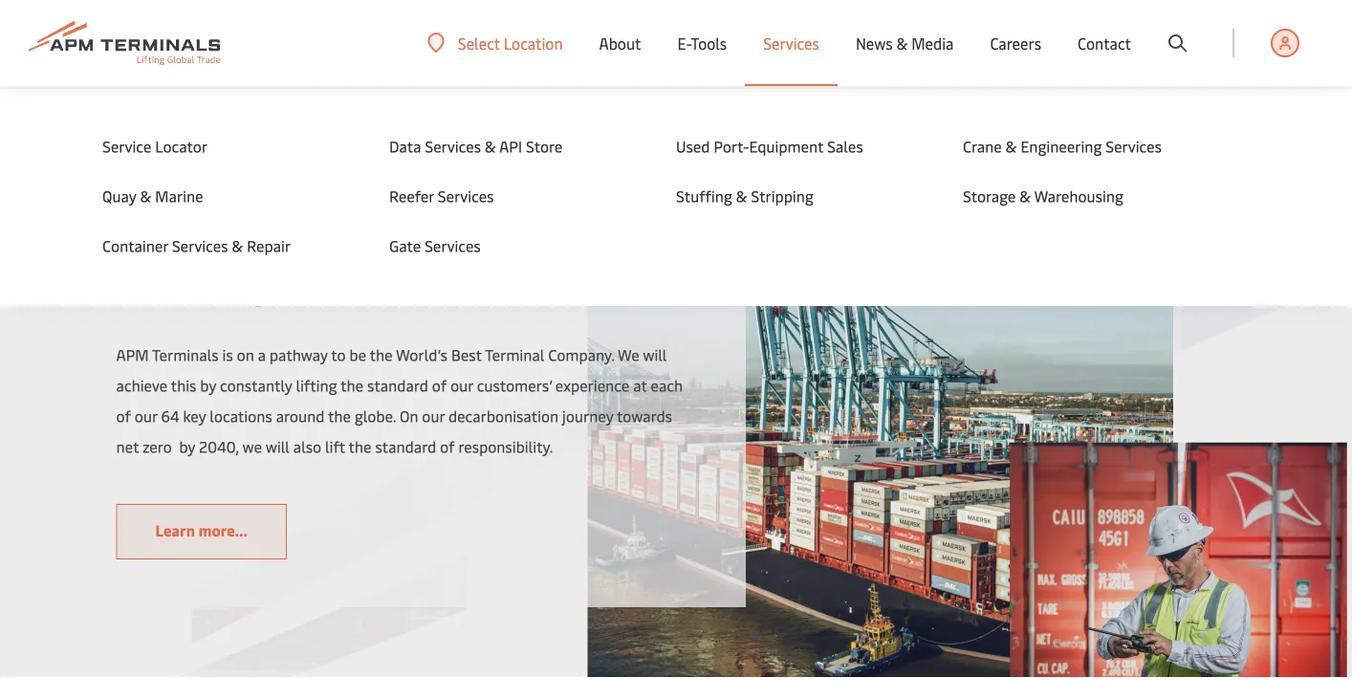 Task type: describe. For each thing, give the bounding box(es) containing it.
0 vertical spatial standard
[[367, 375, 428, 395]]

crane
[[963, 136, 1002, 156]]

1 vertical spatial standard
[[375, 436, 436, 457]]

warehousing
[[1034, 186, 1124, 206]]

storage & warehousing link
[[963, 186, 1212, 207]]

reefer
[[389, 186, 434, 206]]

the down the be
[[341, 375, 364, 395]]

achieve
[[116, 375, 168, 395]]

also
[[293, 436, 321, 457]]

this
[[171, 375, 197, 395]]

sales
[[827, 136, 863, 156]]

lifting standards
[[116, 233, 531, 308]]

gate
[[389, 235, 421, 256]]

net
[[116, 436, 139, 457]]

storage & warehousing
[[963, 186, 1124, 206]]

decarbonisation
[[449, 405, 559, 426]]

reefer services
[[389, 186, 494, 206]]

crane & engineering services
[[963, 136, 1162, 156]]

is
[[222, 344, 233, 365]]

responsibility.
[[459, 436, 553, 457]]

experience
[[555, 375, 630, 395]]

marine
[[155, 186, 203, 206]]

64
[[161, 405, 179, 426]]

used
[[676, 136, 710, 156]]

service locator link
[[102, 136, 351, 157]]

to
[[331, 344, 346, 365]]

service locator
[[102, 136, 208, 156]]

equipment
[[749, 136, 824, 156]]

0 horizontal spatial by
[[179, 436, 195, 457]]

apm
[[116, 344, 149, 365]]

on
[[237, 344, 254, 365]]

0 vertical spatial by
[[200, 375, 216, 395]]

globe.
[[355, 405, 396, 426]]

the up lift
[[328, 405, 351, 426]]

locator
[[155, 136, 208, 156]]

quay
[[102, 186, 136, 206]]

1 vertical spatial of
[[116, 405, 131, 426]]

& left the repair
[[232, 235, 243, 256]]

crane & engineering services link
[[963, 136, 1212, 157]]

about
[[599, 33, 641, 53]]

a
[[258, 344, 266, 365]]

2 horizontal spatial our
[[451, 375, 473, 395]]

port-
[[714, 136, 749, 156]]

customers'
[[477, 375, 552, 395]]

used port-equipment sales link
[[676, 136, 925, 157]]

we
[[618, 344, 639, 365]]

e-tools button
[[677, 0, 727, 86]]

location
[[504, 33, 563, 53]]

api
[[499, 136, 522, 156]]

towards
[[617, 405, 672, 426]]

terminals
[[152, 344, 219, 365]]

& for quay & marine
[[140, 186, 151, 206]]

container services & repair link
[[102, 235, 351, 256]]

& for crane & engineering services
[[1006, 136, 1017, 156]]

data services & api store link
[[389, 136, 638, 157]]

news
[[856, 33, 893, 53]]

company.
[[548, 344, 614, 365]]

on
[[400, 405, 418, 426]]

& for storage & warehousing
[[1020, 186, 1031, 206]]

services for reefer services
[[438, 186, 494, 206]]

services button
[[763, 0, 819, 86]]

select location button
[[427, 32, 563, 53]]

services up 'storage & warehousing' link
[[1106, 136, 1162, 156]]

contact button
[[1078, 0, 1131, 86]]

news & media
[[856, 33, 954, 53]]

constantly
[[220, 375, 292, 395]]



Task type: locate. For each thing, give the bounding box(es) containing it.
container
[[102, 235, 168, 256]]

stuffing & stripping
[[676, 186, 814, 206]]

our down best
[[451, 375, 473, 395]]

quay & marine
[[102, 186, 203, 206]]

select
[[458, 33, 500, 53]]

services for data services & api store
[[425, 136, 481, 156]]

standard up on
[[367, 375, 428, 395]]

1 vertical spatial by
[[179, 436, 195, 457]]

news & media button
[[856, 0, 954, 86]]

service
[[102, 136, 151, 156]]

services right tools
[[763, 33, 819, 53]]

services down marine
[[172, 235, 228, 256]]

1 horizontal spatial by
[[200, 375, 216, 395]]

will right "we"
[[266, 436, 290, 457]]

&
[[897, 33, 908, 53], [485, 136, 496, 156], [1006, 136, 1017, 156], [140, 186, 151, 206], [736, 186, 747, 206], [1020, 186, 1031, 206], [232, 235, 243, 256]]

storage
[[963, 186, 1016, 206]]

1 vertical spatial will
[[266, 436, 290, 457]]

services right the gate on the top left of page
[[425, 235, 481, 256]]

services inside "link"
[[425, 136, 481, 156]]

& for stuffing & stripping
[[736, 186, 747, 206]]

gate services
[[389, 235, 481, 256]]

1 horizontal spatial our
[[422, 405, 445, 426]]

pathway
[[270, 344, 328, 365]]

our right on
[[422, 405, 445, 426]]

gate services link
[[389, 235, 638, 256]]

& right crane
[[1006, 136, 1017, 156]]

best
[[451, 344, 482, 365]]

terminal
[[485, 344, 545, 365]]

the
[[370, 344, 393, 365], [341, 375, 364, 395], [328, 405, 351, 426], [349, 436, 372, 457]]

standards
[[288, 233, 531, 308]]

apm terminals is on a pathway to be the world's best terminal company. we will achieve this by constantly lifting the standard of our customers' experience at each of our 64 key locations around the globe. on our decarbonisation journey towards net zero  by 2040, we will also lift the standard of responsibility.
[[116, 344, 683, 457]]

& inside 'popup button'
[[897, 33, 908, 53]]

0 horizontal spatial will
[[266, 436, 290, 457]]

& right stuffing
[[736, 186, 747, 206]]

world's
[[396, 344, 448, 365]]

we
[[243, 436, 262, 457]]

& right news
[[897, 33, 908, 53]]

select location
[[458, 33, 563, 53]]

& inside "link"
[[485, 136, 496, 156]]

& right quay
[[140, 186, 151, 206]]

each
[[651, 375, 683, 395]]

e-tools
[[677, 33, 727, 53]]

media
[[912, 33, 954, 53]]

of down world's
[[432, 375, 447, 395]]

reefer services link
[[389, 186, 638, 207]]

0 horizontal spatial our
[[135, 405, 157, 426]]

contact
[[1078, 33, 1131, 53]]

repair
[[247, 235, 291, 256]]

by down key
[[179, 436, 195, 457]]

by
[[200, 375, 216, 395], [179, 436, 195, 457]]

will right we
[[643, 344, 667, 365]]

standard down on
[[375, 436, 436, 457]]

data
[[389, 136, 421, 156]]

our left 64
[[135, 405, 157, 426]]

key
[[183, 405, 206, 426]]

services
[[763, 33, 819, 53], [425, 136, 481, 156], [1106, 136, 1162, 156], [438, 186, 494, 206], [172, 235, 228, 256], [425, 235, 481, 256]]

e-
[[677, 33, 691, 53]]

stuffing & stripping link
[[676, 186, 925, 207]]

standard
[[367, 375, 428, 395], [375, 436, 436, 457]]

& right storage
[[1020, 186, 1031, 206]]

engineering
[[1021, 136, 1102, 156]]

careers
[[990, 33, 1041, 53]]

of up net
[[116, 405, 131, 426]]

careers button
[[990, 0, 1041, 86]]

store
[[526, 136, 563, 156]]

& left the api
[[485, 136, 496, 156]]

the right lift
[[349, 436, 372, 457]]

2 vertical spatial of
[[440, 436, 455, 457]]

1 horizontal spatial will
[[643, 344, 667, 365]]

lifting
[[296, 375, 337, 395]]

about button
[[599, 0, 641, 86]]

container services & repair
[[102, 235, 291, 256]]

locations
[[210, 405, 272, 426]]

our
[[451, 375, 473, 395], [135, 405, 157, 426], [422, 405, 445, 426]]

at
[[633, 375, 647, 395]]

of left responsibility. on the bottom of the page
[[440, 436, 455, 457]]

stripping
[[751, 186, 814, 206]]

services for container services & repair
[[172, 235, 228, 256]]

the right the be
[[370, 344, 393, 365]]

be
[[350, 344, 366, 365]]

used port-equipment sales
[[676, 136, 863, 156]]

around
[[276, 405, 325, 426]]

by right this
[[200, 375, 216, 395]]

services for gate services
[[425, 235, 481, 256]]

lifting
[[116, 233, 274, 308]]

stuffing
[[676, 186, 732, 206]]

0 vertical spatial of
[[432, 375, 447, 395]]

services right data
[[425, 136, 481, 156]]

quay & marine link
[[102, 186, 351, 207]]

lift
[[325, 436, 345, 457]]

2040,
[[199, 436, 239, 457]]

tools
[[691, 33, 727, 53]]

will
[[643, 344, 667, 365], [266, 436, 290, 457]]

& for news & media
[[897, 33, 908, 53]]

0 vertical spatial will
[[643, 344, 667, 365]]

of
[[432, 375, 447, 395], [116, 405, 131, 426], [440, 436, 455, 457]]

services down the data services & api store
[[438, 186, 494, 206]]

data services & api store
[[389, 136, 563, 156]]

journey
[[562, 405, 614, 426]]



Task type: vqa. For each thing, say whether or not it's contained in the screenshot.
Rest
no



